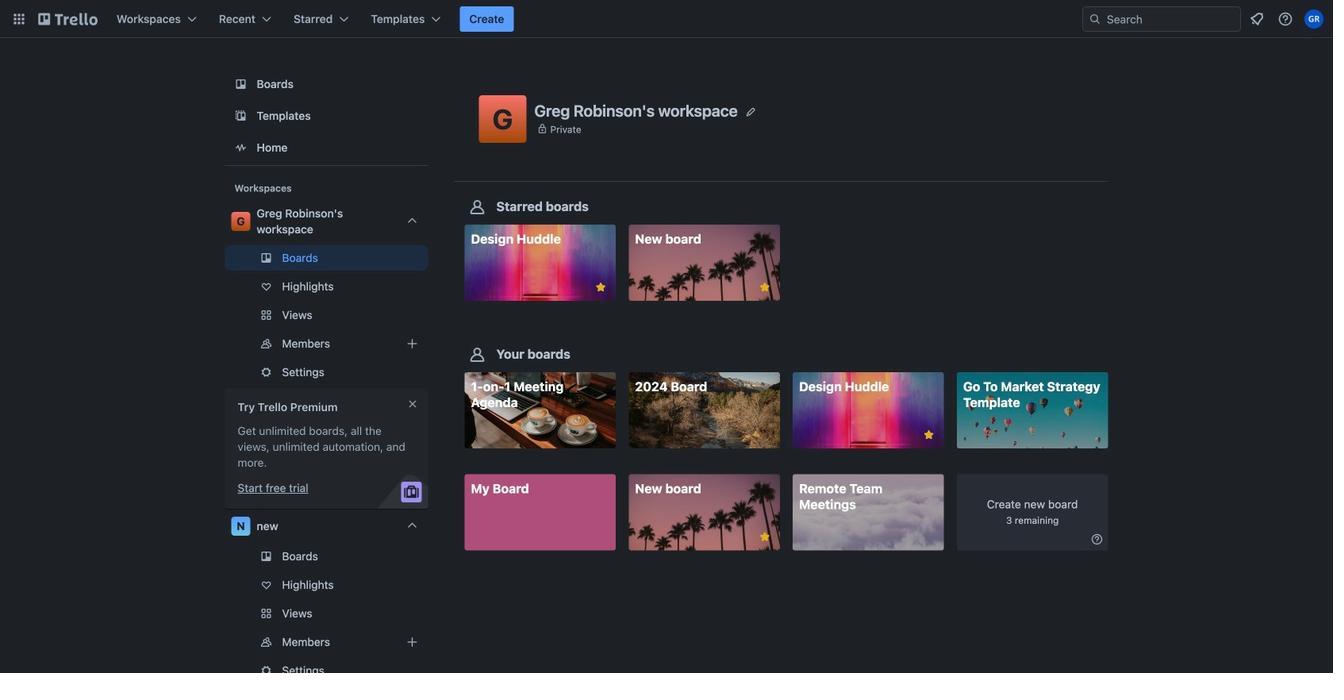 Task type: locate. For each thing, give the bounding box(es) containing it.
2 click to unstar this board. it will be removed from your starred list. image from the top
[[758, 530, 772, 544]]

search image
[[1089, 13, 1102, 25]]

1 vertical spatial click to unstar this board. it will be removed from your starred list. image
[[758, 530, 772, 544]]

click to unstar this board. it will be removed from your starred list. image
[[758, 280, 772, 294], [758, 530, 772, 544]]

add image
[[403, 334, 422, 353], [403, 633, 422, 652]]

Search field
[[1083, 6, 1241, 32]]

1 horizontal spatial click to unstar this board. it will be removed from your starred list. image
[[922, 428, 936, 442]]

1 vertical spatial click to unstar this board. it will be removed from your starred list. image
[[922, 428, 936, 442]]

home image
[[231, 138, 250, 157]]

open information menu image
[[1278, 11, 1294, 27]]

1 vertical spatial add image
[[403, 633, 422, 652]]

0 vertical spatial click to unstar this board. it will be removed from your starred list. image
[[758, 280, 772, 294]]

0 horizontal spatial click to unstar this board. it will be removed from your starred list. image
[[594, 280, 608, 294]]

click to unstar this board. it will be removed from your starred list. image
[[594, 280, 608, 294], [922, 428, 936, 442]]

0 vertical spatial add image
[[403, 334, 422, 353]]

template board image
[[231, 106, 250, 125]]

1 add image from the top
[[403, 334, 422, 353]]

2 add image from the top
[[403, 633, 422, 652]]

greg robinson (gregrobinson96) image
[[1305, 10, 1324, 29]]



Task type: describe. For each thing, give the bounding box(es) containing it.
board image
[[231, 75, 250, 94]]

0 notifications image
[[1248, 10, 1267, 29]]

1 click to unstar this board. it will be removed from your starred list. image from the top
[[758, 280, 772, 294]]

primary element
[[0, 0, 1333, 38]]

0 vertical spatial click to unstar this board. it will be removed from your starred list. image
[[594, 280, 608, 294]]

sm image
[[1089, 531, 1105, 547]]

back to home image
[[38, 6, 98, 32]]



Task type: vqa. For each thing, say whether or not it's contained in the screenshot.
James Peterson (jamespeterson93) "image" in Primary 'element'
no



